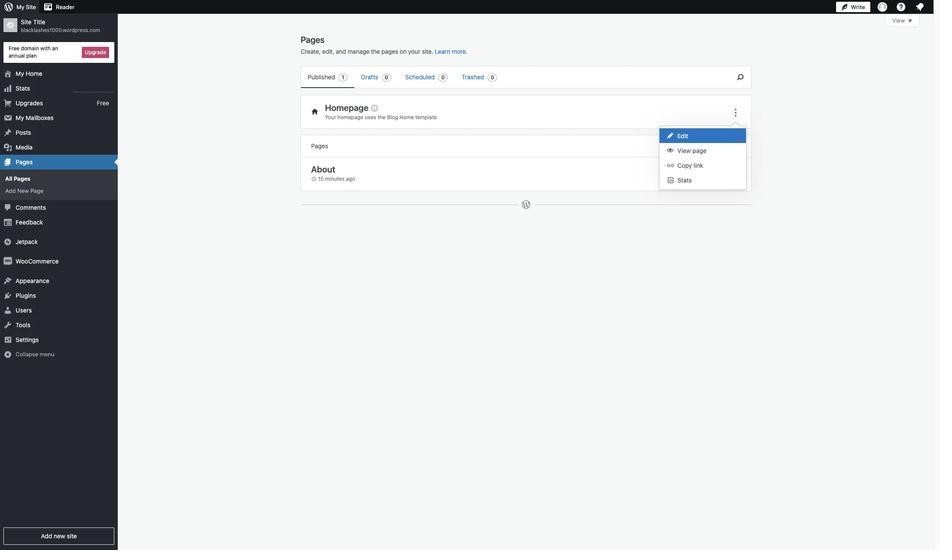 Task type: vqa. For each thing, say whether or not it's contained in the screenshot.
the bottommost Task enabled icon
no



Task type: describe. For each thing, give the bounding box(es) containing it.
menu
[[40, 351, 54, 358]]

tools
[[16, 321, 30, 329]]

add new page
[[703, 143, 738, 149]]

about link
[[311, 164, 336, 174]]

minutes
[[325, 176, 345, 182]]

your
[[409, 48, 421, 55]]

on
[[400, 48, 407, 55]]

pages inside all pages link
[[14, 175, 30, 182]]

pages link
[[0, 155, 118, 169]]

my home
[[16, 70, 42, 77]]

collapse
[[16, 351, 38, 358]]

free for free
[[97, 99, 109, 106]]

reader
[[56, 3, 75, 10]]

my home link
[[0, 66, 118, 81]]

drafts
[[361, 73, 379, 81]]

site.
[[422, 48, 434, 55]]

with
[[40, 45, 51, 52]]

manage your notifications image
[[915, 2, 926, 12]]

pages
[[382, 48, 399, 55]]

blog
[[387, 114, 398, 120]]

view page
[[678, 147, 707, 154]]

free for free domain with an annual plan
[[9, 45, 19, 52]]

my site
[[16, 3, 36, 10]]

posts
[[16, 129, 31, 136]]

template
[[416, 114, 437, 120]]

home inside main content
[[400, 114, 414, 120]]

edit,
[[322, 48, 335, 55]]

learn more
[[435, 48, 466, 55]]

img image for woocommerce
[[3, 257, 12, 266]]

reader link
[[39, 0, 78, 14]]

0 vertical spatial stats
[[16, 84, 30, 92]]

site inside site title blacklashes1000.wordpress.com
[[21, 18, 32, 26]]

view page button
[[660, 143, 747, 158]]

add new site
[[41, 532, 77, 540]]

comments
[[16, 204, 46, 211]]

1 vertical spatial the
[[378, 114, 386, 120]]

learn more link
[[435, 48, 466, 55]]

add new page link
[[0, 185, 118, 197]]

menu inside main content
[[301, 66, 726, 88]]

link
[[694, 162, 704, 169]]

and
[[336, 48, 346, 55]]

tools link
[[0, 318, 118, 332]]

copy link
[[678, 162, 704, 169]]

add new site link
[[3, 527, 114, 545]]

collapse menu link
[[0, 347, 118, 361]]

site title blacklashes1000.wordpress.com
[[21, 18, 100, 33]]

add for add new site
[[41, 532, 52, 540]]

comments link
[[0, 200, 118, 215]]

my for my site
[[16, 3, 24, 10]]

scheduled
[[406, 73, 435, 81]]

highest hourly views 0 image
[[73, 87, 114, 92]]

media link
[[0, 140, 118, 155]]

homepage
[[325, 103, 369, 112]]

img image for jetpack
[[3, 238, 12, 246]]

published
[[308, 73, 335, 81]]

my mailboxes
[[16, 114, 54, 121]]

domain
[[21, 45, 39, 52]]

blacklashes1000.wordpress.com
[[21, 27, 100, 33]]

view for view
[[893, 17, 906, 24]]

new for page
[[714, 143, 724, 149]]

media
[[16, 143, 33, 151]]

15
[[318, 176, 324, 182]]

appearance
[[16, 277, 49, 284]]

0 for trashed
[[491, 74, 495, 81]]

add for add new page
[[5, 187, 16, 194]]

0 for drafts
[[385, 74, 389, 81]]

site
[[67, 532, 77, 540]]

my for my mailboxes
[[16, 114, 24, 121]]

home inside "link"
[[26, 70, 42, 77]]

ago
[[346, 176, 355, 182]]

your
[[325, 114, 336, 120]]

mailboxes
[[26, 114, 54, 121]]

trashed
[[462, 73, 485, 81]]

about
[[311, 164, 336, 174]]

my for my home
[[16, 70, 24, 77]]

posts link
[[0, 125, 118, 140]]

stats button
[[660, 173, 747, 187]]

copy
[[678, 162, 693, 169]]

an
[[52, 45, 58, 52]]

toggle menu image
[[731, 107, 741, 118]]

free domain with an annual plan
[[9, 45, 58, 59]]

all pages
[[5, 175, 30, 182]]

woocommerce link
[[0, 254, 118, 269]]



Task type: locate. For each thing, give the bounding box(es) containing it.
page
[[30, 187, 44, 194]]

create,
[[301, 48, 321, 55]]

15 minutes ago
[[318, 176, 355, 182]]

img image
[[3, 238, 12, 246], [3, 257, 12, 266]]

stats
[[16, 84, 30, 92], [678, 176, 693, 184]]

2 horizontal spatial 0
[[491, 74, 495, 81]]

view left closed icon on the right top of page
[[893, 17, 906, 24]]

stats link
[[0, 81, 118, 96]]

1 horizontal spatial add
[[41, 532, 52, 540]]

new for site
[[54, 532, 65, 540]]

1 vertical spatial img image
[[3, 257, 12, 266]]

1 horizontal spatial stats
[[678, 176, 693, 184]]

1 vertical spatial new
[[54, 532, 65, 540]]

img image left jetpack at the top left of the page
[[3, 238, 12, 246]]

write
[[852, 3, 866, 10]]

0 vertical spatial the
[[371, 48, 380, 55]]

pages
[[301, 35, 325, 45], [311, 142, 329, 150], [16, 158, 33, 165], [14, 175, 30, 182]]

1 horizontal spatial free
[[97, 99, 109, 106]]

closed image
[[909, 20, 913, 23]]

none search field inside main content
[[730, 66, 752, 88]]

3 0 from the left
[[491, 74, 495, 81]]

manage
[[348, 48, 370, 55]]

users link
[[0, 303, 118, 318]]

2 vertical spatial add
[[41, 532, 52, 540]]

add for add new page
[[703, 143, 713, 149]]

copy link button
[[660, 158, 747, 173]]

free up annual plan
[[9, 45, 19, 52]]

my up posts
[[16, 114, 24, 121]]

feedback
[[16, 218, 43, 226]]

stats inside button
[[678, 176, 693, 184]]

img image left woocommerce
[[3, 257, 12, 266]]

settings
[[16, 336, 39, 343]]

pages up about
[[311, 142, 329, 150]]

home down annual plan
[[26, 70, 42, 77]]

your homepage uses the blog home template
[[325, 114, 437, 120]]

write link
[[837, 0, 871, 14]]

0 horizontal spatial page
[[693, 147, 707, 154]]

1 vertical spatial site
[[21, 18, 32, 26]]

None search field
[[730, 66, 752, 88]]

annual plan
[[9, 52, 37, 59]]

1 horizontal spatial new
[[714, 143, 724, 149]]

img image inside jetpack link
[[3, 238, 12, 246]]

add
[[703, 143, 713, 149], [5, 187, 16, 194], [41, 532, 52, 540]]

0 horizontal spatial new
[[54, 532, 65, 540]]

page inside button
[[693, 147, 707, 154]]

plugins
[[16, 292, 36, 299]]

2 0 from the left
[[442, 74, 445, 81]]

my inside "link"
[[16, 70, 24, 77]]

the
[[371, 48, 380, 55], [378, 114, 386, 120]]

0 vertical spatial my
[[16, 3, 24, 10]]

1 vertical spatial stats
[[678, 176, 693, 184]]

view for view page
[[678, 147, 692, 154]]

feedback link
[[0, 215, 118, 230]]

0 for scheduled
[[442, 74, 445, 81]]

my mailboxes link
[[0, 110, 118, 125]]

0 horizontal spatial home
[[26, 70, 42, 77]]

.
[[466, 48, 468, 55]]

new left site
[[54, 532, 65, 540]]

stats down copy in the top right of the page
[[678, 176, 693, 184]]

1 vertical spatial view
[[678, 147, 692, 154]]

1 horizontal spatial home
[[400, 114, 414, 120]]

1 horizontal spatial 0
[[442, 74, 445, 81]]

0 vertical spatial view
[[893, 17, 906, 24]]

menu
[[301, 66, 726, 88], [660, 126, 747, 189]]

0 vertical spatial add
[[703, 143, 713, 149]]

1 vertical spatial my
[[16, 70, 24, 77]]

page up link
[[693, 147, 707, 154]]

free inside free domain with an annual plan
[[9, 45, 19, 52]]

menu containing published
[[301, 66, 726, 88]]

view inside main content
[[893, 17, 906, 24]]

0 right scheduled
[[442, 74, 445, 81]]

1 horizontal spatial page
[[726, 143, 738, 149]]

title
[[33, 18, 45, 26]]

img image inside woocommerce link
[[3, 257, 12, 266]]

0
[[385, 74, 389, 81], [442, 74, 445, 81], [491, 74, 495, 81]]

0 horizontal spatial view
[[678, 147, 692, 154]]

my left reader link
[[16, 3, 24, 10]]

add new page
[[5, 187, 44, 194]]

free down highest hourly views 0 image
[[97, 99, 109, 106]]

home right the blog
[[400, 114, 414, 120]]

15 minutes ago link
[[311, 175, 360, 183]]

edit
[[678, 132, 689, 140]]

plugins link
[[0, 288, 118, 303]]

page
[[726, 143, 738, 149], [693, 147, 707, 154]]

2 img image from the top
[[3, 257, 12, 266]]

the left pages
[[371, 48, 380, 55]]

site
[[26, 3, 36, 10], [21, 18, 32, 26]]

appearance link
[[0, 273, 118, 288]]

users
[[16, 306, 32, 314]]

pages inside the pages create, edit, and manage the pages on your site. learn more .
[[301, 35, 325, 45]]

all pages link
[[0, 172, 118, 185]]

1
[[342, 74, 345, 81]]

1 vertical spatial home
[[400, 114, 414, 120]]

0 vertical spatial new
[[714, 143, 724, 149]]

page down the toggle menu image
[[726, 143, 738, 149]]

view inside menu
[[678, 147, 692, 154]]

my down annual plan
[[16, 70, 24, 77]]

site inside my site link
[[26, 3, 36, 10]]

help image
[[897, 2, 907, 12]]

0 horizontal spatial 0
[[385, 74, 389, 81]]

0 horizontal spatial add
[[5, 187, 16, 194]]

woocommerce
[[16, 257, 59, 265]]

main content containing pages
[[301, 14, 921, 218]]

jetpack
[[16, 238, 38, 245]]

all
[[5, 175, 12, 182]]

view button
[[886, 14, 921, 27]]

upgrades
[[16, 99, 43, 106]]

1 vertical spatial add
[[5, 187, 16, 194]]

2 vertical spatial my
[[16, 114, 24, 121]]

open search image
[[730, 72, 752, 82]]

0 horizontal spatial stats
[[16, 84, 30, 92]]

0 vertical spatial img image
[[3, 238, 12, 246]]

menu inside tooltip
[[660, 126, 747, 189]]

add new page link
[[700, 140, 741, 152]]

2 horizontal spatial add
[[703, 143, 713, 149]]

view up copy in the top right of the page
[[678, 147, 692, 154]]

upgrade button
[[82, 47, 109, 58]]

more information image
[[371, 104, 378, 112]]

0 vertical spatial free
[[9, 45, 19, 52]]

main content
[[301, 14, 921, 218]]

pages up new
[[14, 175, 30, 182]]

new up copy link button
[[714, 143, 724, 149]]

tooltip containing edit
[[655, 121, 747, 190]]

my site link
[[0, 0, 39, 14]]

the left the blog
[[378, 114, 386, 120]]

0 vertical spatial home
[[26, 70, 42, 77]]

new
[[17, 187, 29, 194]]

pages up 'create,'
[[301, 35, 325, 45]]

collapse menu
[[16, 351, 54, 358]]

homepage
[[338, 114, 364, 120]]

site left title
[[21, 18, 32, 26]]

menu containing edit
[[660, 126, 747, 189]]

0 right drafts
[[385, 74, 389, 81]]

the inside the pages create, edit, and manage the pages on your site. learn more .
[[371, 48, 380, 55]]

stats down my home
[[16, 84, 30, 92]]

pages inside pages link
[[16, 158, 33, 165]]

1 horizontal spatial view
[[893, 17, 906, 24]]

my
[[16, 3, 24, 10], [16, 70, 24, 77], [16, 114, 24, 121]]

upgrade
[[85, 49, 106, 55]]

0 horizontal spatial free
[[9, 45, 19, 52]]

view
[[893, 17, 906, 24], [678, 147, 692, 154]]

0 right trashed
[[491, 74, 495, 81]]

free
[[9, 45, 19, 52], [97, 99, 109, 106]]

site up title
[[26, 3, 36, 10]]

pages down media
[[16, 158, 33, 165]]

pages create, edit, and manage the pages on your site. learn more .
[[301, 35, 468, 55]]

tooltip
[[655, 121, 747, 190]]

homepage link
[[325, 103, 382, 112]]

uses
[[365, 114, 377, 120]]

settings link
[[0, 332, 118, 347]]

1 vertical spatial free
[[97, 99, 109, 106]]

1 img image from the top
[[3, 238, 12, 246]]

0 vertical spatial site
[[26, 3, 36, 10]]

my profile image
[[879, 2, 888, 12]]

1 0 from the left
[[385, 74, 389, 81]]

edit link
[[660, 128, 747, 143]]

0 vertical spatial menu
[[301, 66, 726, 88]]

1 vertical spatial menu
[[660, 126, 747, 189]]

jetpack link
[[0, 234, 118, 249]]



